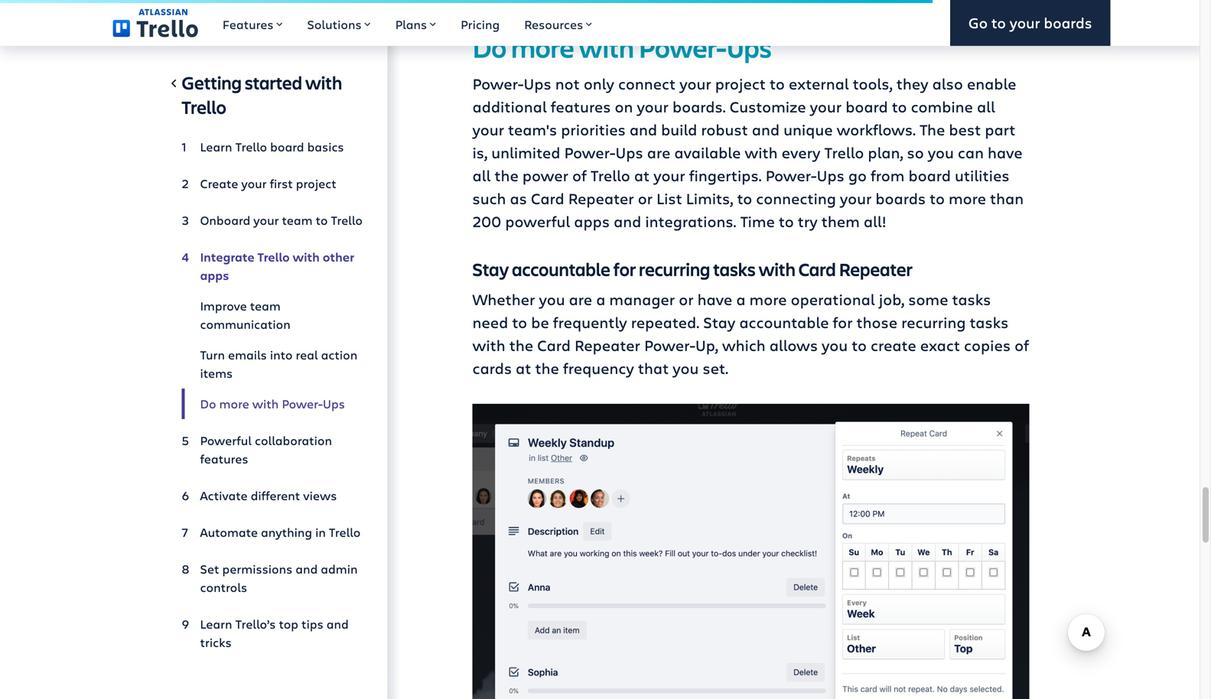 Task type: locate. For each thing, give the bounding box(es) containing it.
manager
[[609, 289, 675, 309]]

0 vertical spatial for
[[614, 257, 636, 281]]

do more with power-ups power-ups not only connect your project to external tools, they also enable additional features on your boards. customize your board to combine all your team's priorities and build robust and unique workflows. the best part is, unlimited power-ups are available with every trello plan, so you can have all the power of trello at your fingertips. power-ups go from board utilities such as card repeater or list limits, to connecting your boards to more than 200 powerful apps and integrations. time to try them all!
[[473, 29, 1024, 231]]

repeater up job,
[[839, 257, 913, 281]]

0 horizontal spatial are
[[569, 289, 592, 309]]

do for do more with power-ups power-ups not only connect your project to external tools, they also enable additional features on your boards. customize your board to combine all your team's priorities and build robust and unique workflows. the best part is, unlimited power-ups are available with every trello plan, so you can have all the power of trello at your fingertips. power-ups go from board utilities such as card repeater or list limits, to connecting your boards to more than 200 powerful apps and integrations. time to try them all!
[[473, 29, 507, 65]]

1 vertical spatial do
[[200, 396, 216, 412]]

card up operational
[[799, 257, 836, 281]]

trello down "getting"
[[182, 95, 226, 119]]

at right cards
[[516, 358, 531, 378]]

turn
[[200, 347, 225, 363]]

set permissions and admin controls link
[[182, 554, 363, 603]]

recurring down the some
[[902, 312, 966, 332]]

for down operational
[[833, 312, 853, 332]]

1 vertical spatial the
[[509, 335, 533, 355]]

trello inside the getting started with trello
[[182, 95, 226, 119]]

tasks down time
[[713, 257, 756, 281]]

a up which
[[736, 289, 746, 309]]

all down 'enable'
[[977, 96, 996, 117]]

0 horizontal spatial a
[[596, 289, 606, 309]]

1 vertical spatial repeater
[[839, 257, 913, 281]]

learn for learn trello's top tips and tricks
[[200, 616, 232, 632]]

1 vertical spatial of
[[1015, 335, 1029, 355]]

be
[[531, 312, 549, 332]]

that
[[638, 358, 669, 378]]

0 vertical spatial do
[[473, 29, 507, 65]]

0 vertical spatial repeater
[[568, 188, 634, 208]]

recurring
[[639, 257, 710, 281], [902, 312, 966, 332]]

0 vertical spatial learn
[[200, 139, 232, 155]]

part
[[985, 119, 1016, 140]]

a up frequently
[[596, 289, 606, 309]]

resources button
[[512, 0, 605, 46]]

0 vertical spatial are
[[647, 142, 671, 163]]

getting started with trello
[[182, 70, 342, 119]]

trello up the go
[[825, 142, 864, 163]]

with left other
[[293, 249, 320, 265]]

ups down priorities
[[616, 142, 643, 163]]

board down the tools,
[[846, 96, 888, 117]]

apps inside do more with power-ups power-ups not only connect your project to external tools, they also enable additional features on your boards. customize your board to combine all your team's priorities and build robust and unique workflows. the best part is, unlimited power-ups are available with every trello plan, so you can have all the power of trello at your fingertips. power-ups go from board utilities such as card repeater or list limits, to connecting your boards to more than 200 powerful apps and integrations. time to try them all!
[[574, 211, 610, 231]]

allows
[[770, 335, 818, 355]]

0 horizontal spatial accountable
[[512, 257, 611, 281]]

with up only
[[579, 29, 634, 65]]

board up the first
[[270, 139, 304, 155]]

board
[[846, 96, 888, 117], [270, 139, 304, 155], [909, 165, 951, 185]]

repeater
[[568, 188, 634, 208], [839, 257, 913, 281], [575, 335, 640, 355]]

1 a from the left
[[596, 289, 606, 309]]

team
[[282, 212, 313, 228], [250, 298, 281, 314]]

0 vertical spatial at
[[634, 165, 650, 185]]

0 horizontal spatial have
[[698, 289, 733, 309]]

unlimited
[[491, 142, 561, 163]]

resources
[[524, 16, 583, 33]]

0 vertical spatial apps
[[574, 211, 610, 231]]

basics
[[307, 139, 344, 155]]

all
[[977, 96, 996, 117], [473, 165, 491, 185]]

or inside stay accountable for recurring tasks with card repeater whether you are a manager or have a more operational job, some tasks need to be frequently repeated. stay accountable for those recurring tasks with the card repeater power-up, which allows you to create exact copies of cards at the frequency that you set.
[[679, 289, 694, 309]]

apps right the powerful
[[574, 211, 610, 231]]

1 vertical spatial board
[[270, 139, 304, 155]]

1 horizontal spatial have
[[988, 142, 1023, 163]]

do inside "link"
[[200, 396, 216, 412]]

ups
[[727, 29, 772, 65], [524, 73, 552, 94], [616, 142, 643, 163], [817, 165, 845, 185], [323, 396, 345, 412]]

time
[[740, 211, 775, 231]]

you
[[928, 142, 954, 163], [539, 289, 565, 309], [822, 335, 848, 355], [673, 358, 699, 378]]

0 vertical spatial features
[[551, 96, 611, 117]]

1 vertical spatial apps
[[200, 267, 229, 284]]

features button
[[210, 0, 295, 46]]

2 vertical spatial repeater
[[575, 335, 640, 355]]

activate different views link
[[182, 481, 363, 511]]

do down items
[[200, 396, 216, 412]]

than
[[990, 188, 1024, 208]]

team down the first
[[282, 212, 313, 228]]

0 horizontal spatial for
[[614, 257, 636, 281]]

card down power in the left top of the page
[[531, 188, 565, 208]]

are
[[647, 142, 671, 163], [569, 289, 592, 309]]

project up customize
[[715, 73, 766, 94]]

plan,
[[868, 142, 903, 163]]

1 vertical spatial for
[[833, 312, 853, 332]]

1 vertical spatial are
[[569, 289, 592, 309]]

0 vertical spatial project
[[715, 73, 766, 94]]

every
[[782, 142, 821, 163]]

more
[[511, 29, 574, 65], [949, 188, 986, 208], [750, 289, 787, 309], [219, 396, 249, 412]]

recurring up manager
[[639, 257, 710, 281]]

1 vertical spatial recurring
[[902, 312, 966, 332]]

additional
[[473, 96, 547, 117]]

customize
[[730, 96, 806, 117]]

card down be
[[537, 335, 571, 355]]

features inside do more with power-ups power-ups not only connect your project to external tools, they also enable additional features on your boards. customize your board to combine all your team's priorities and build robust and unique workflows. the best part is, unlimited power-ups are available with every trello plan, so you can have all the power of trello at your fingertips. power-ups go from board utilities such as card repeater or list limits, to connecting your boards to more than 200 powerful apps and integrations. time to try them all!
[[551, 96, 611, 117]]

powerful collaboration features
[[200, 432, 332, 467]]

features inside powerful collaboration features
[[200, 451, 248, 467]]

repeater inside do more with power-ups power-ups not only connect your project to external tools, they also enable additional features on your boards. customize your board to combine all your team's priorities and build robust and unique workflows. the best part is, unlimited power-ups are available with every trello plan, so you can have all the power of trello at your fingertips. power-ups go from board utilities such as card repeater or list limits, to connecting your boards to more than 200 powerful apps and integrations. time to try them all!
[[568, 188, 634, 208]]

0 vertical spatial all
[[977, 96, 996, 117]]

project
[[715, 73, 766, 94], [296, 175, 337, 192]]

robust
[[701, 119, 748, 140]]

cards
[[473, 358, 512, 378]]

0 vertical spatial recurring
[[639, 257, 710, 281]]

learn up the create at the left of the page
[[200, 139, 232, 155]]

1 horizontal spatial apps
[[574, 211, 610, 231]]

accountable down the powerful
[[512, 257, 611, 281]]

stay
[[473, 257, 509, 281], [703, 312, 736, 332]]

1 horizontal spatial of
[[1015, 335, 1029, 355]]

0 horizontal spatial apps
[[200, 267, 229, 284]]

2 vertical spatial board
[[909, 165, 951, 185]]

not
[[555, 73, 580, 94]]

more inside stay accountable for recurring tasks with card repeater whether you are a manager or have a more operational job, some tasks need to be frequently repeated. stay accountable for those recurring tasks with the card repeater power-up, which allows you to create exact copies of cards at the frequency that you set.
[[750, 289, 787, 309]]

create your first project link
[[182, 168, 363, 199]]

have up up, at the right of page
[[698, 289, 733, 309]]

of
[[572, 165, 587, 185], [1015, 335, 1029, 355]]

0 horizontal spatial boards
[[876, 188, 926, 208]]

1 vertical spatial all
[[473, 165, 491, 185]]

the inside do more with power-ups power-ups not only connect your project to external tools, they also enable additional features on your boards. customize your board to combine all your team's priorities and build robust and unique workflows. the best part is, unlimited power-ups are available with every trello plan, so you can have all the power of trello at your fingertips. power-ups go from board utilities such as card repeater or list limits, to connecting your boards to more than 200 powerful apps and integrations. time to try them all!
[[495, 165, 519, 185]]

1 vertical spatial at
[[516, 358, 531, 378]]

do inside do more with power-ups power-ups not only connect your project to external tools, they also enable additional features on your boards. customize your board to combine all your team's priorities and build robust and unique workflows. the best part is, unlimited power-ups are available with every trello plan, so you can have all the power of trello at your fingertips. power-ups go from board utilities such as card repeater or list limits, to connecting your boards to more than 200 powerful apps and integrations. time to try them all!
[[473, 29, 507, 65]]

1 learn from the top
[[200, 139, 232, 155]]

activate different views
[[200, 487, 337, 504]]

you inside do more with power-ups power-ups not only connect your project to external tools, they also enable additional features on your boards. customize your board to combine all your team's priorities and build robust and unique workflows. the best part is, unlimited power-ups are available with every trello plan, so you can have all the power of trello at your fingertips. power-ups go from board utilities such as card repeater or list limits, to connecting your boards to more than 200 powerful apps and integrations. time to try them all!
[[928, 142, 954, 163]]

improve
[[200, 298, 247, 314]]

an image showing the trello add-on for gmail image
[[473, 0, 962, 4]]

ups down an image showing the trello add-on for gmail at the top of the page
[[727, 29, 772, 65]]

first
[[270, 175, 293, 192]]

utilities
[[955, 165, 1010, 185]]

trello right in
[[329, 524, 361, 541]]

1 vertical spatial features
[[200, 451, 248, 467]]

0 vertical spatial the
[[495, 165, 519, 185]]

0 vertical spatial of
[[572, 165, 587, 185]]

for up manager
[[614, 257, 636, 281]]

integrate trello with other apps link
[[182, 242, 363, 291]]

stay up whether
[[473, 257, 509, 281]]

your right go
[[1010, 13, 1040, 33]]

you down the
[[928, 142, 954, 163]]

accountable up "allows"
[[740, 312, 829, 332]]

whether
[[473, 289, 535, 309]]

boards.
[[673, 96, 726, 117]]

board inside learn trello board basics link
[[270, 139, 304, 155]]

frequently
[[553, 312, 627, 332]]

more up which
[[750, 289, 787, 309]]

1 horizontal spatial a
[[736, 289, 746, 309]]

2 learn from the top
[[200, 616, 232, 632]]

0 vertical spatial team
[[282, 212, 313, 228]]

with
[[579, 29, 634, 65], [305, 70, 342, 95], [745, 142, 778, 163], [293, 249, 320, 265], [759, 257, 796, 281], [473, 335, 506, 355], [252, 396, 279, 412]]

create
[[871, 335, 917, 355]]

1 horizontal spatial are
[[647, 142, 671, 163]]

improve team communication link
[[182, 291, 363, 340]]

workflows.
[[837, 119, 916, 140]]

power-
[[639, 29, 727, 65], [473, 73, 524, 94], [564, 142, 616, 163], [766, 165, 817, 185], [644, 335, 695, 355], [282, 396, 323, 412]]

of right the copies
[[1015, 335, 1029, 355]]

1 vertical spatial stay
[[703, 312, 736, 332]]

and right 'tips'
[[327, 616, 349, 632]]

learn up tricks
[[200, 616, 232, 632]]

card
[[531, 188, 565, 208], [799, 257, 836, 281], [537, 335, 571, 355]]

with down turn emails into real action items link
[[252, 396, 279, 412]]

at up 'integrations.'
[[634, 165, 650, 185]]

job,
[[879, 289, 905, 309]]

0 horizontal spatial team
[[250, 298, 281, 314]]

more down items
[[219, 396, 249, 412]]

communication
[[200, 316, 291, 333]]

you left set.
[[673, 358, 699, 378]]

0 horizontal spatial features
[[200, 451, 248, 467]]

trello down onboard your team to trello link
[[258, 249, 290, 265]]

ups down action
[[323, 396, 345, 412]]

tasks right the some
[[952, 289, 991, 309]]

of right power in the left top of the page
[[572, 165, 587, 185]]

1 vertical spatial boards
[[876, 188, 926, 208]]

0 vertical spatial have
[[988, 142, 1023, 163]]

only
[[584, 73, 614, 94]]

all!
[[864, 211, 887, 231]]

team up 'communication' on the top
[[250, 298, 281, 314]]

power- up collaboration
[[282, 396, 323, 412]]

tasks up the copies
[[970, 312, 1009, 332]]

are down build
[[647, 142, 671, 163]]

0 horizontal spatial do
[[200, 396, 216, 412]]

2 vertical spatial tasks
[[970, 312, 1009, 332]]

do for do more with power-ups
[[200, 396, 216, 412]]

power- up connect
[[639, 29, 727, 65]]

which
[[722, 335, 766, 355]]

try
[[798, 211, 818, 231]]

project right the first
[[296, 175, 337, 192]]

1 vertical spatial have
[[698, 289, 733, 309]]

or up the repeated.
[[679, 289, 694, 309]]

you up be
[[539, 289, 565, 309]]

power- down the repeated.
[[644, 335, 695, 355]]

all down is,
[[473, 165, 491, 185]]

learn trello board basics
[[200, 139, 344, 155]]

an image showing the card repeater power-up on a trello card image
[[473, 404, 1030, 699]]

apps down "integrate"
[[200, 267, 229, 284]]

with right started
[[305, 70, 342, 95]]

1 horizontal spatial project
[[715, 73, 766, 94]]

1 horizontal spatial recurring
[[902, 312, 966, 332]]

2 horizontal spatial board
[[909, 165, 951, 185]]

1 horizontal spatial boards
[[1044, 13, 1092, 33]]

0 vertical spatial stay
[[473, 257, 509, 281]]

features up priorities
[[551, 96, 611, 117]]

solutions button
[[295, 0, 383, 46]]

2 a from the left
[[736, 289, 746, 309]]

1 horizontal spatial stay
[[703, 312, 736, 332]]

anything
[[261, 524, 312, 541]]

or left 'list'
[[638, 188, 653, 208]]

repeater up frequency
[[575, 335, 640, 355]]

and inside 'learn trello's top tips and tricks'
[[327, 616, 349, 632]]

0 vertical spatial or
[[638, 188, 653, 208]]

0 horizontal spatial project
[[296, 175, 337, 192]]

do more with power-ups
[[200, 396, 345, 412]]

action
[[321, 347, 358, 363]]

0 horizontal spatial board
[[270, 139, 304, 155]]

learn inside 'learn trello's top tips and tricks'
[[200, 616, 232, 632]]

and down customize
[[752, 119, 780, 140]]

learn
[[200, 139, 232, 155], [200, 616, 232, 632]]

project inside do more with power-ups power-ups not only connect your project to external tools, they also enable additional features on your boards. customize your board to combine all your team's priorities and build robust and unique workflows. the best part is, unlimited power-ups are available with every trello plan, so you can have all the power of trello at your fingertips. power-ups go from board utilities such as card repeater or list limits, to connecting your boards to more than 200 powerful apps and integrations. time to try them all!
[[715, 73, 766, 94]]

integrate
[[200, 249, 255, 265]]

into
[[270, 347, 293, 363]]

at inside stay accountable for recurring tasks with card repeater whether you are a manager or have a more operational job, some tasks need to be frequently repeated. stay accountable for those recurring tasks with the card repeater power-up, which allows you to create exact copies of cards at the frequency that you set.
[[516, 358, 531, 378]]

have
[[988, 142, 1023, 163], [698, 289, 733, 309]]

1 horizontal spatial or
[[679, 289, 694, 309]]

card inside do more with power-ups power-ups not only connect your project to external tools, they also enable additional features on your boards. customize your board to combine all your team's priorities and build robust and unique workflows. the best part is, unlimited power-ups are available with every trello plan, so you can have all the power of trello at your fingertips. power-ups go from board utilities such as card repeater or list limits, to connecting your boards to more than 200 powerful apps and integrations. time to try them all!
[[531, 188, 565, 208]]

0 vertical spatial boards
[[1044, 13, 1092, 33]]

board down so
[[909, 165, 951, 185]]

1 horizontal spatial team
[[282, 212, 313, 228]]

your down create your first project
[[254, 212, 279, 228]]

set permissions and admin controls
[[200, 561, 358, 596]]

trello up other
[[331, 212, 363, 228]]

and inside set permissions and admin controls
[[296, 561, 318, 577]]

with down time
[[759, 257, 796, 281]]

those
[[857, 312, 898, 332]]

1 horizontal spatial board
[[846, 96, 888, 117]]

0 horizontal spatial of
[[572, 165, 587, 185]]

create
[[200, 175, 238, 192]]

do down the page progress progress bar in the top of the page
[[473, 29, 507, 65]]

and left admin
[[296, 561, 318, 577]]

frequency
[[563, 358, 634, 378]]

1 vertical spatial team
[[250, 298, 281, 314]]

0 horizontal spatial at
[[516, 358, 531, 378]]

stay up up, at the right of page
[[703, 312, 736, 332]]

1 horizontal spatial do
[[473, 29, 507, 65]]

with down need at the left of the page
[[473, 335, 506, 355]]

1 horizontal spatial at
[[634, 165, 650, 185]]

0 horizontal spatial all
[[473, 165, 491, 185]]

1 horizontal spatial features
[[551, 96, 611, 117]]

1 vertical spatial or
[[679, 289, 694, 309]]

your down the go
[[840, 188, 872, 208]]

are up frequently
[[569, 289, 592, 309]]

features down powerful
[[200, 451, 248, 467]]

automate
[[200, 524, 258, 541]]

ups left the go
[[817, 165, 845, 185]]

trello down priorities
[[591, 165, 630, 185]]

plans button
[[383, 0, 449, 46]]

ups inside "link"
[[323, 396, 345, 412]]

1 vertical spatial learn
[[200, 616, 232, 632]]

0 horizontal spatial or
[[638, 188, 653, 208]]

boards inside do more with power-ups power-ups not only connect your project to external tools, they also enable additional features on your boards. customize your board to combine all your team's priorities and build robust and unique workflows. the best part is, unlimited power-ups are available with every trello plan, so you can have all the power of trello at your fingertips. power-ups go from board utilities such as card repeater or list limits, to connecting your boards to more than 200 powerful apps and integrations. time to try them all!
[[876, 188, 926, 208]]

repeater down power in the left top of the page
[[568, 188, 634, 208]]

your up is,
[[473, 119, 504, 140]]

have down part on the right of page
[[988, 142, 1023, 163]]

go
[[969, 13, 988, 33]]

trello inside integrate trello with other apps
[[258, 249, 290, 265]]

0 vertical spatial card
[[531, 188, 565, 208]]

create your first project
[[200, 175, 337, 192]]

in
[[315, 524, 326, 541]]

0 vertical spatial accountable
[[512, 257, 611, 281]]

1 vertical spatial accountable
[[740, 312, 829, 332]]



Task type: describe. For each thing, give the bounding box(es) containing it.
your down connect
[[637, 96, 669, 117]]

2 vertical spatial card
[[537, 335, 571, 355]]

external
[[789, 73, 849, 94]]

activate
[[200, 487, 248, 504]]

different
[[251, 487, 300, 504]]

started
[[245, 70, 302, 95]]

automate anything in trello
[[200, 524, 361, 541]]

you right "allows"
[[822, 335, 848, 355]]

200
[[473, 211, 502, 231]]

unique
[[784, 119, 833, 140]]

controls
[[200, 579, 247, 596]]

of inside do more with power-ups power-ups not only connect your project to external tools, they also enable additional features on your boards. customize your board to combine all your team's priorities and build robust and unique workflows. the best part is, unlimited power-ups are available with every trello plan, so you can have all the power of trello at your fingertips. power-ups go from board utilities such as card repeater or list limits, to connecting your boards to more than 200 powerful apps and integrations. time to try them all!
[[572, 165, 587, 185]]

as
[[510, 188, 527, 208]]

onboard your team to trello
[[200, 212, 363, 228]]

some
[[909, 289, 949, 309]]

team inside the "improve team communication"
[[250, 298, 281, 314]]

team's
[[508, 119, 557, 140]]

more down utilities
[[949, 188, 986, 208]]

atlassian trello image
[[113, 9, 198, 37]]

repeated.
[[631, 312, 700, 332]]

automate anything in trello link
[[182, 517, 363, 548]]

connecting
[[756, 188, 836, 208]]

features
[[223, 16, 274, 33]]

your inside "link"
[[1010, 13, 1040, 33]]

improve team communication
[[200, 298, 291, 333]]

0 horizontal spatial stay
[[473, 257, 509, 281]]

list
[[657, 188, 682, 208]]

tips
[[302, 616, 324, 632]]

onboard
[[200, 212, 250, 228]]

combine
[[911, 96, 973, 117]]

1 vertical spatial card
[[799, 257, 836, 281]]

learn trello's top tips and tricks
[[200, 616, 349, 651]]

and down on
[[630, 119, 657, 140]]

set.
[[703, 358, 729, 378]]

build
[[661, 119, 697, 140]]

your left the first
[[241, 175, 267, 192]]

are inside stay accountable for recurring tasks with card repeater whether you are a manager or have a more operational job, some tasks need to be frequently repeated. stay accountable for those recurring tasks with the card repeater power-up, which allows you to create exact copies of cards at the frequency that you set.
[[569, 289, 592, 309]]

with inside integrate trello with other apps
[[293, 249, 320, 265]]

trello up create your first project
[[235, 139, 267, 155]]

pricing
[[461, 16, 500, 33]]

1 horizontal spatial accountable
[[740, 312, 829, 332]]

or inside do more with power-ups power-ups not only connect your project to external tools, they also enable additional features on your boards. customize your board to combine all your team's priorities and build robust and unique workflows. the best part is, unlimited power-ups are available with every trello plan, so you can have all the power of trello at your fingertips. power-ups go from board utilities such as card repeater or list limits, to connecting your boards to more than 200 powerful apps and integrations. time to try them all!
[[638, 188, 653, 208]]

1 horizontal spatial for
[[833, 312, 853, 332]]

to inside "link"
[[992, 13, 1006, 33]]

on
[[615, 96, 633, 117]]

go to your boards
[[969, 13, 1092, 33]]

1 vertical spatial project
[[296, 175, 337, 192]]

power- up connecting
[[766, 165, 817, 185]]

best
[[949, 119, 981, 140]]

can
[[958, 142, 984, 163]]

copies
[[964, 335, 1011, 355]]

with inside "link"
[[252, 396, 279, 412]]

getting started with trello link
[[182, 70, 363, 126]]

also
[[933, 73, 963, 94]]

exact
[[920, 335, 960, 355]]

power- inside "link"
[[282, 396, 323, 412]]

up,
[[695, 335, 718, 355]]

they
[[897, 73, 929, 94]]

enable
[[967, 73, 1017, 94]]

collaboration
[[255, 432, 332, 449]]

of inside stay accountable for recurring tasks with card repeater whether you are a manager or have a more operational job, some tasks need to be frequently repeated. stay accountable for those recurring tasks with the card repeater power-up, which allows you to create exact copies of cards at the frequency that you set.
[[1015, 335, 1029, 355]]

powerful
[[200, 432, 252, 449]]

ups left 'not' on the left
[[524, 73, 552, 94]]

the
[[920, 119, 945, 140]]

set
[[200, 561, 219, 577]]

are inside do more with power-ups power-ups not only connect your project to external tools, they also enable additional features on your boards. customize your board to combine all your team's priorities and build robust and unique workflows. the best part is, unlimited power-ups are available with every trello plan, so you can have all the power of trello at your fingertips. power-ups go from board utilities such as card repeater or list limits, to connecting your boards to more than 200 powerful apps and integrations. time to try them all!
[[647, 142, 671, 163]]

0 vertical spatial tasks
[[713, 257, 756, 281]]

with inside the getting started with trello
[[305, 70, 342, 95]]

available
[[674, 142, 741, 163]]

learn for learn trello board basics
[[200, 139, 232, 155]]

connect
[[618, 73, 676, 94]]

fingertips.
[[689, 165, 762, 185]]

limits,
[[686, 188, 733, 208]]

turn emails into real action items link
[[182, 340, 363, 389]]

tools,
[[853, 73, 893, 94]]

top
[[279, 616, 298, 632]]

items
[[200, 365, 233, 381]]

from
[[871, 165, 905, 185]]

0 horizontal spatial recurring
[[639, 257, 710, 281]]

integrate trello with other apps
[[200, 249, 354, 284]]

powerful
[[505, 211, 570, 231]]

have inside do more with power-ups power-ups not only connect your project to external tools, they also enable additional features on your boards. customize your board to combine all your team's priorities and build robust and unique workflows. the best part is, unlimited power-ups are available with every trello plan, so you can have all the power of trello at your fingertips. power-ups go from board utilities such as card repeater or list limits, to connecting your boards to more than 200 powerful apps and integrations. time to try them all!
[[988, 142, 1023, 163]]

stay accountable for recurring tasks with card repeater whether you are a manager or have a more operational job, some tasks need to be frequently repeated. stay accountable for those recurring tasks with the card repeater power-up, which allows you to create exact copies of cards at the frequency that you set.
[[473, 257, 1029, 378]]

more inside "link"
[[219, 396, 249, 412]]

is,
[[473, 142, 488, 163]]

your up boards.
[[680, 73, 711, 94]]

2 vertical spatial the
[[535, 358, 559, 378]]

plans
[[395, 16, 427, 33]]

permissions
[[222, 561, 293, 577]]

at inside do more with power-ups power-ups not only connect your project to external tools, they also enable additional features on your boards. customize your board to combine all your team's priorities and build robust and unique workflows. the best part is, unlimited power-ups are available with every trello plan, so you can have all the power of trello at your fingertips. power-ups go from board utilities such as card repeater or list limits, to connecting your boards to more than 200 powerful apps and integrations. time to try them all!
[[634, 165, 650, 185]]

emails
[[228, 347, 267, 363]]

your down external
[[810, 96, 842, 117]]

power- up additional
[[473, 73, 524, 94]]

so
[[907, 142, 924, 163]]

do more with power-ups link
[[182, 389, 363, 419]]

solutions
[[307, 16, 362, 33]]

more up 'not' on the left
[[511, 29, 574, 65]]

with left every
[[745, 142, 778, 163]]

integrations.
[[645, 211, 737, 231]]

and left 'integrations.'
[[614, 211, 642, 231]]

boards inside go to your boards "link"
[[1044, 13, 1092, 33]]

them
[[822, 211, 860, 231]]

pricing link
[[449, 0, 512, 46]]

1 horizontal spatial all
[[977, 96, 996, 117]]

have inside stay accountable for recurring tasks with card repeater whether you are a manager or have a more operational job, some tasks need to be frequently repeated. stay accountable for those recurring tasks with the card repeater power-up, which allows you to create exact copies of cards at the frequency that you set.
[[698, 289, 733, 309]]

operational
[[791, 289, 875, 309]]

page progress progress bar
[[0, 0, 933, 3]]

tricks
[[200, 634, 232, 651]]

powerful collaboration features link
[[182, 425, 363, 474]]

learn trello board basics link
[[182, 132, 363, 162]]

power- inside stay accountable for recurring tasks with card repeater whether you are a manager or have a more operational job, some tasks need to be frequently repeated. stay accountable for those recurring tasks with the card repeater power-up, which allows you to create exact copies of cards at the frequency that you set.
[[644, 335, 695, 355]]

such
[[473, 188, 506, 208]]

apps inside integrate trello with other apps
[[200, 267, 229, 284]]

0 vertical spatial board
[[846, 96, 888, 117]]

power- down priorities
[[564, 142, 616, 163]]

getting
[[182, 70, 242, 95]]

turn emails into real action items
[[200, 347, 358, 381]]

your up 'list'
[[654, 165, 685, 185]]

1 vertical spatial tasks
[[952, 289, 991, 309]]

real
[[296, 347, 318, 363]]



Task type: vqa. For each thing, say whether or not it's contained in the screenshot.
rightmost over
no



